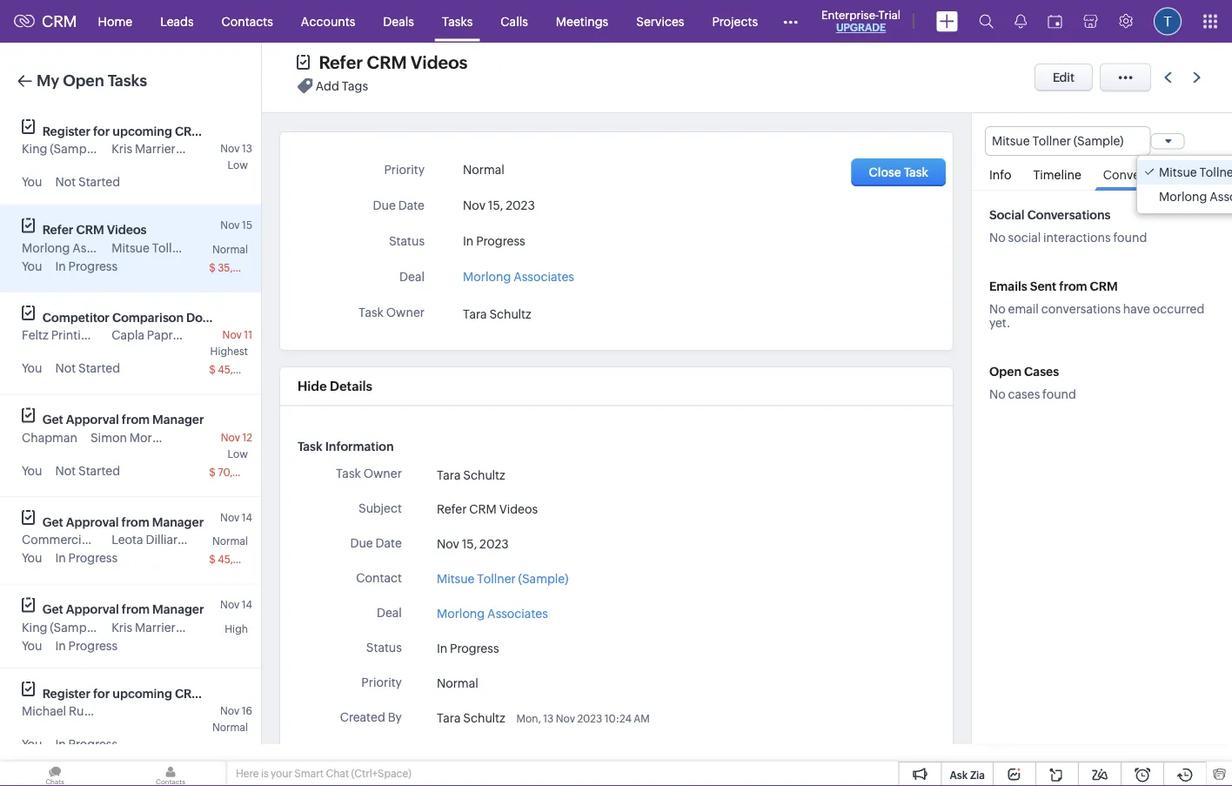 Task type: vqa. For each thing, say whether or not it's contained in the screenshot.


Task type: describe. For each thing, give the bounding box(es) containing it.
high
[[225, 623, 248, 635]]

mon, 13 nov 2023 10:24 am for modified by
[[517, 747, 650, 759]]

next record image
[[1194, 72, 1205, 83]]

email
[[1009, 302, 1040, 316]]

0 vertical spatial date
[[398, 199, 425, 212]]

accounts link
[[287, 0, 369, 42]]

service
[[98, 328, 141, 342]]

king for get apporval from manager
[[22, 620, 47, 634]]

add
[[316, 79, 339, 93]]

0 vertical spatial owner
[[386, 306, 425, 320]]

apporval for get apporval from manager nov 12
[[66, 413, 119, 427]]

0 vertical spatial status
[[389, 234, 425, 248]]

king (sample) for not
[[22, 142, 100, 156]]

get for get approval from manager
[[43, 515, 63, 529]]

get apporval from manager
[[43, 603, 204, 616]]

found inside social conversations no social interactions found
[[1114, 231, 1148, 245]]

chapman
[[22, 431, 77, 444]]

0 vertical spatial open
[[63, 72, 104, 90]]

smart
[[295, 768, 324, 780]]

task information
[[298, 439, 394, 453]]

info
[[990, 168, 1012, 182]]

nov 14 for leota dilliard (sample)
[[220, 512, 253, 523]]

Other Modules field
[[772, 7, 810, 35]]

kris marrier (sample) for in progress
[[112, 620, 228, 634]]

kris for in progress
[[112, 620, 132, 634]]

timeline
[[1034, 168, 1082, 182]]

create menu element
[[926, 0, 969, 42]]

0 vertical spatial due date
[[373, 199, 425, 212]]

get for get apporval from manager
[[43, 603, 63, 616]]

mitsue tollner (sample) link
[[437, 569, 569, 588]]

mon, for modified by
[[517, 747, 541, 759]]

cases
[[1025, 365, 1060, 379]]

progress for refer crm videos
[[68, 259, 118, 273]]

manager for get apporval from manager nov 12
[[152, 413, 204, 427]]

feltz
[[22, 328, 49, 342]]

not for printing
[[55, 361, 76, 375]]

services
[[637, 14, 685, 28]]

register for in
[[43, 687, 91, 700]]

refer crm videos for mitsue tollner (sample)
[[43, 223, 147, 237]]

1 vertical spatial status
[[366, 641, 402, 655]]

in for register for upcoming crm webinars
[[55, 737, 66, 751]]

15
[[242, 219, 253, 231]]

14 for leota dilliard (sample)
[[242, 512, 253, 523]]

refer crm videos for add tags
[[319, 53, 468, 73]]

contacts
[[222, 14, 273, 28]]

accounts
[[301, 14, 356, 28]]

0 vertical spatial associates
[[72, 241, 133, 255]]

no for open cases no cases found
[[990, 388, 1006, 402]]

competitor
[[43, 310, 110, 324]]

1 vertical spatial mitsue tollner (sample)
[[112, 241, 244, 255]]

1 vertical spatial morlong associates link
[[437, 604, 548, 622]]

tasks inside tasks 'link'
[[442, 14, 473, 28]]

calls link
[[487, 0, 542, 42]]

king for register for upcoming crm webinars
[[22, 142, 47, 156]]

mitsue tollne
[[1160, 166, 1233, 180]]

contacts link
[[208, 0, 287, 42]]

progress for register for upcoming crm webinars
[[68, 737, 118, 751]]

deals link
[[369, 0, 428, 42]]

register for upcoming crm webinars nov 13
[[43, 124, 260, 155]]

edit button
[[1035, 64, 1094, 91]]

simon
[[90, 431, 127, 444]]

document
[[186, 310, 248, 324]]

tollner inside mitsue tollner (sample) field
[[1033, 134, 1072, 148]]

(sample) inside michael ruta (sample) normal
[[97, 704, 148, 718]]

3 you from the top
[[22, 361, 42, 375]]

have
[[1124, 302, 1151, 316]]

get approval from manager
[[43, 515, 204, 529]]

16
[[242, 705, 253, 717]]

emails sent from crm no email conversations have occurred yet.
[[990, 280, 1205, 330]]

2 you from the top
[[22, 259, 42, 273]]

5 you from the top
[[22, 551, 42, 565]]

6 you from the top
[[22, 639, 42, 653]]

leads link
[[146, 0, 208, 42]]

signals element
[[1005, 0, 1038, 43]]

videos for add tags
[[411, 53, 468, 73]]

no inside emails sent from crm no email conversations have occurred yet.
[[990, 302, 1006, 316]]

nov 15
[[221, 219, 253, 231]]

mitsue right contact
[[437, 571, 475, 585]]

in progress for get apporval from manager
[[55, 639, 118, 653]]

3 started from the top
[[78, 464, 120, 478]]

paprocki
[[147, 328, 196, 342]]

1 vertical spatial date
[[376, 536, 402, 550]]

morlong associates for the topmost morlong associates link
[[463, 270, 575, 284]]

emails
[[990, 280, 1028, 294]]

0 vertical spatial deal
[[400, 270, 425, 284]]

11
[[244, 329, 253, 341]]

1 vertical spatial associates
[[514, 270, 575, 284]]

$ for dilliard
[[209, 554, 216, 566]]

information
[[325, 439, 394, 453]]

35,000.00
[[218, 262, 271, 273]]

1 vertical spatial deal
[[377, 606, 402, 620]]

refer for add
[[319, 53, 363, 73]]

social
[[990, 208, 1025, 222]]

2 horizontal spatial refer
[[437, 502, 467, 516]]

0 horizontal spatial tollner
[[152, 241, 191, 255]]

from for emails sent from crm no email conversations have occurred yet.
[[1060, 280, 1088, 294]]

feltz printing service
[[22, 328, 141, 342]]

highest
[[210, 346, 248, 357]]

1 vertical spatial task owner
[[336, 466, 402, 480]]

profile image
[[1155, 7, 1182, 35]]

$ 45,000.00 for leota dilliard (sample)
[[209, 554, 271, 566]]

nov 14 for kris marrier (sample)
[[220, 599, 253, 611]]

meetings
[[556, 14, 609, 28]]

profile element
[[1144, 0, 1193, 42]]

enterprise-
[[822, 8, 879, 21]]

2 vertical spatial associates
[[488, 606, 548, 620]]

by for created by
[[388, 710, 402, 724]]

edit
[[1053, 71, 1075, 84]]

services link
[[623, 0, 699, 42]]

hide
[[298, 379, 327, 394]]

enterprise-trial upgrade
[[822, 8, 901, 34]]

home link
[[84, 0, 146, 42]]

register for upcoming crm webinars nov 16
[[43, 687, 260, 717]]

started for (sample)
[[78, 175, 120, 189]]

commercial press
[[22, 533, 123, 547]]

calls
[[501, 14, 528, 28]]

low for kris marrier (sample)
[[228, 159, 248, 171]]

2 vertical spatial refer crm videos
[[437, 502, 538, 516]]

0 vertical spatial due
[[373, 199, 396, 212]]

subject
[[359, 501, 402, 515]]

1 vertical spatial nov 15, 2023
[[437, 537, 509, 551]]

$ 70,000.00
[[209, 466, 271, 478]]

progress for get approval from manager
[[68, 551, 118, 565]]

upgrade
[[837, 22, 886, 34]]

ask zia
[[950, 769, 986, 781]]

calendar image
[[1048, 14, 1063, 28]]

$ for morasca
[[209, 466, 216, 478]]

13 for modified by
[[544, 747, 554, 759]]

contact
[[356, 571, 402, 585]]

for for progress
[[93, 687, 110, 700]]

manager for get apporval from manager
[[152, 603, 204, 616]]

info link
[[981, 156, 1021, 190]]

conversations inside social conversations no social interactions found
[[1028, 208, 1111, 222]]

14 for kris marrier (sample)
[[242, 599, 253, 611]]

crm inside register for upcoming crm webinars nov 13
[[175, 124, 203, 138]]

trial
[[879, 8, 901, 21]]

conversations link
[[1095, 156, 1194, 191]]

not for (sample)
[[55, 175, 76, 189]]

in for get approval from manager
[[55, 551, 66, 565]]

nov inside register for upcoming crm webinars nov 16
[[220, 705, 240, 717]]

chats image
[[0, 762, 110, 786]]

interactions
[[1044, 231, 1112, 245]]

apporval for get apporval from manager
[[66, 603, 119, 616]]

mon, 13 nov 2023 10:24 am for created by
[[517, 713, 650, 724]]

your
[[271, 768, 292, 780]]

tollne
[[1200, 166, 1233, 180]]

modified
[[335, 745, 386, 759]]

add tags
[[316, 79, 368, 93]]

signals image
[[1015, 14, 1027, 29]]

1 horizontal spatial 15,
[[488, 199, 504, 212]]

comparison
[[112, 310, 184, 324]]

created
[[340, 710, 386, 724]]

my
[[37, 72, 59, 90]]

manager for get approval from manager
[[152, 515, 204, 529]]

tags
[[342, 79, 368, 93]]

sent
[[1031, 280, 1057, 294]]

in for get apporval from manager
[[55, 639, 66, 653]]



Task type: locate. For each thing, give the bounding box(es) containing it.
1 horizontal spatial tollner
[[477, 571, 516, 585]]

you
[[22, 175, 42, 189], [22, 259, 42, 273], [22, 361, 42, 375], [22, 464, 42, 478], [22, 551, 42, 565], [22, 639, 42, 653], [22, 737, 42, 751]]

1 10:24 from the top
[[605, 713, 632, 724]]

3 $ from the top
[[209, 466, 216, 478]]

0 vertical spatial am
[[634, 713, 650, 724]]

1 not from the top
[[55, 175, 76, 189]]

for down my open tasks
[[93, 124, 110, 138]]

0 vertical spatial apporval
[[66, 413, 119, 427]]

task owner
[[359, 306, 425, 320], [336, 466, 402, 480]]

task right close
[[904, 165, 929, 179]]

0 vertical spatial kris
[[112, 142, 132, 156]]

morlong asso
[[1160, 190, 1233, 204]]

started down feltz printing service
[[78, 361, 120, 375]]

tree containing mitsue tollne
[[1138, 156, 1233, 213]]

45,000.00 for capla paprocki (sample)
[[218, 364, 271, 376]]

7 you from the top
[[22, 737, 42, 751]]

1 kris marrier (sample) from the top
[[112, 142, 228, 156]]

no for social conversations no social interactions found
[[990, 231, 1006, 245]]

(sample) inside field
[[1074, 134, 1124, 148]]

upcoming down my open tasks
[[113, 124, 172, 138]]

2 king from the top
[[22, 620, 47, 634]]

1 you from the top
[[22, 175, 42, 189]]

0 vertical spatial register
[[43, 124, 91, 138]]

morlong associates for morlong associates link to the bottom
[[437, 606, 548, 620]]

14 down 70,000.00 at the left of the page
[[242, 512, 253, 523]]

1 vertical spatial refer crm videos
[[43, 223, 147, 237]]

found inside open cases no cases found
[[1043, 388, 1077, 402]]

14 up high
[[242, 599, 253, 611]]

low up nov 15
[[228, 159, 248, 171]]

0 vertical spatial mitsue tollner (sample)
[[993, 134, 1124, 148]]

marrier for in progress
[[135, 620, 176, 634]]

45,000.00 for leota dilliard (sample)
[[218, 554, 271, 566]]

1 am from the top
[[634, 713, 650, 724]]

mitsue up morlong asso
[[1160, 166, 1198, 180]]

register down my
[[43, 124, 91, 138]]

1 started from the top
[[78, 175, 120, 189]]

here is your smart chat (ctrl+space)
[[236, 768, 412, 780]]

1 vertical spatial not started
[[55, 361, 120, 375]]

mitsue up info "link"
[[993, 134, 1031, 148]]

tasks
[[442, 14, 473, 28], [108, 72, 147, 90]]

kris marrier (sample) for not started
[[112, 142, 228, 156]]

press
[[94, 533, 123, 547]]

1 for from the top
[[93, 124, 110, 138]]

dilliard
[[146, 533, 185, 547]]

2 $ 45,000.00 from the top
[[209, 554, 271, 566]]

low up the $ 70,000.00
[[228, 448, 248, 460]]

videos for mitsue tollner (sample)
[[107, 223, 147, 237]]

started for printing
[[78, 361, 120, 375]]

1 upcoming from the top
[[113, 124, 172, 138]]

0 vertical spatial refer
[[319, 53, 363, 73]]

0 vertical spatial task owner
[[359, 306, 425, 320]]

2 vertical spatial no
[[990, 388, 1006, 402]]

morlong
[[1160, 190, 1208, 204], [22, 241, 70, 255], [463, 270, 511, 284], [437, 606, 485, 620]]

mitsue tollner (sample) inside field
[[993, 134, 1124, 148]]

0 horizontal spatial found
[[1043, 388, 1077, 402]]

open
[[63, 72, 104, 90], [990, 365, 1022, 379]]

2 kris from the top
[[112, 620, 132, 634]]

1 vertical spatial due date
[[350, 536, 402, 550]]

webinars for in progress
[[206, 687, 260, 700]]

tasks left calls
[[442, 14, 473, 28]]

tasks down home link
[[108, 72, 147, 90]]

in
[[463, 234, 474, 248], [55, 259, 66, 273], [55, 551, 66, 565], [55, 639, 66, 653], [437, 641, 448, 655], [55, 737, 66, 751]]

crm link
[[14, 12, 77, 30]]

close task
[[869, 165, 929, 179]]

2 am from the top
[[634, 747, 650, 759]]

1 vertical spatial no
[[990, 302, 1006, 316]]

conversations up morlong asso
[[1104, 168, 1185, 182]]

kris down my open tasks
[[112, 142, 132, 156]]

nov 14 up high
[[220, 599, 253, 611]]

0 horizontal spatial open
[[63, 72, 104, 90]]

in for refer crm videos
[[55, 259, 66, 273]]

no left cases
[[990, 388, 1006, 402]]

0 vertical spatial priority
[[384, 163, 425, 177]]

1 register from the top
[[43, 124, 91, 138]]

hide details
[[298, 379, 373, 394]]

competitor comparison document nov 11
[[43, 310, 253, 341]]

from up leota
[[122, 515, 150, 529]]

michael
[[22, 704, 66, 718]]

no inside social conversations no social interactions found
[[990, 231, 1006, 245]]

10:24 for modified by
[[605, 747, 632, 759]]

1 vertical spatial webinars
[[206, 687, 260, 700]]

king down my
[[22, 142, 47, 156]]

leads
[[160, 14, 194, 28]]

2 horizontal spatial mitsue tollner (sample)
[[993, 134, 1124, 148]]

nov inside register for upcoming crm webinars nov 13
[[221, 143, 240, 155]]

1 vertical spatial kris marrier (sample)
[[112, 620, 228, 634]]

from inside emails sent from crm no email conversations have occurred yet.
[[1060, 280, 1088, 294]]

2 marrier from the top
[[135, 620, 176, 634]]

kris
[[112, 142, 132, 156], [112, 620, 132, 634]]

found down cases
[[1043, 388, 1077, 402]]

4 $ from the top
[[209, 554, 216, 566]]

close
[[869, 165, 902, 179]]

1 horizontal spatial open
[[990, 365, 1022, 379]]

no inside open cases no cases found
[[990, 388, 1006, 402]]

(ctrl+space)
[[351, 768, 412, 780]]

webinars inside register for upcoming crm webinars nov 13
[[206, 124, 260, 138]]

1 no from the top
[[990, 231, 1006, 245]]

tollner inside mitsue tollner (sample) link
[[477, 571, 516, 585]]

hide details link
[[298, 379, 373, 394]]

for inside register for upcoming crm webinars nov 13
[[93, 124, 110, 138]]

from for get apporval from manager
[[122, 603, 150, 616]]

in progress
[[463, 234, 526, 248], [55, 259, 118, 273], [55, 551, 118, 565], [55, 639, 118, 653], [437, 641, 499, 655], [55, 737, 118, 751]]

zia
[[971, 769, 986, 781]]

deals
[[383, 14, 414, 28]]

from up conversations
[[1060, 280, 1088, 294]]

$ for tollner
[[209, 262, 216, 273]]

1 vertical spatial not
[[55, 361, 76, 375]]

no down emails
[[990, 302, 1006, 316]]

1 vertical spatial get
[[43, 515, 63, 529]]

0 horizontal spatial tasks
[[108, 72, 147, 90]]

0 vertical spatial 14
[[242, 512, 253, 523]]

2 14 from the top
[[242, 599, 253, 611]]

upcoming inside register for upcoming crm webinars nov 16
[[113, 687, 172, 700]]

occurred
[[1153, 302, 1205, 316]]

ask
[[950, 769, 968, 781]]

task down "task information"
[[336, 466, 361, 480]]

from for get apporval from manager nov 12
[[122, 413, 150, 427]]

2 get from the top
[[43, 515, 63, 529]]

tree
[[1138, 156, 1233, 213]]

no down social
[[990, 231, 1006, 245]]

1 nov 14 from the top
[[220, 512, 253, 523]]

$ 45,000.00 for capla paprocki (sample)
[[209, 364, 271, 376]]

register inside register for upcoming crm webinars nov 13
[[43, 124, 91, 138]]

0 vertical spatial morlong associates
[[22, 241, 133, 255]]

2 45,000.00 from the top
[[218, 554, 271, 566]]

open up cases
[[990, 365, 1022, 379]]

0 vertical spatial 13
[[242, 143, 253, 155]]

0 vertical spatial get
[[43, 413, 63, 427]]

2 webinars from the top
[[206, 687, 260, 700]]

by for modified by
[[388, 745, 402, 759]]

morlong associates link
[[463, 265, 575, 284], [437, 604, 548, 622]]

previous record image
[[1165, 72, 1173, 83]]

2 nov 14 from the top
[[220, 599, 253, 611]]

None field
[[1151, 133, 1185, 149]]

get for get apporval from manager nov 12
[[43, 413, 63, 427]]

13 for created by
[[544, 713, 554, 724]]

1 king (sample) from the top
[[22, 142, 100, 156]]

$ down leota dilliard (sample)
[[209, 554, 216, 566]]

0 vertical spatial $ 45,000.00
[[209, 364, 271, 376]]

task owner up details
[[359, 306, 425, 320]]

in progress for refer crm videos
[[55, 259, 118, 273]]

open right my
[[63, 72, 104, 90]]

0 vertical spatial morlong associates link
[[463, 265, 575, 284]]

capla
[[112, 328, 145, 342]]

1 vertical spatial due
[[350, 536, 373, 550]]

0 vertical spatial conversations
[[1104, 168, 1185, 182]]

not started for printing
[[55, 361, 120, 375]]

0 vertical spatial found
[[1114, 231, 1148, 245]]

in progress for register for upcoming crm webinars
[[55, 737, 118, 751]]

1 get from the top
[[43, 413, 63, 427]]

chat
[[326, 768, 349, 780]]

2 low from the top
[[228, 448, 248, 460]]

mon,
[[517, 713, 541, 724], [517, 747, 541, 759]]

started down register for upcoming crm webinars nov 13
[[78, 175, 120, 189]]

2 $ from the top
[[209, 364, 216, 376]]

45,000.00 down the highest
[[218, 364, 271, 376]]

0 vertical spatial tasks
[[442, 14, 473, 28]]

mon, for created by
[[517, 713, 541, 724]]

1 kris from the top
[[112, 142, 132, 156]]

here
[[236, 768, 259, 780]]

details
[[330, 379, 373, 394]]

create menu image
[[937, 11, 959, 32]]

1 vertical spatial owner
[[364, 466, 402, 480]]

2 vertical spatial 13
[[544, 747, 554, 759]]

0 vertical spatial mon, 13 nov 2023 10:24 am
[[517, 713, 650, 724]]

manager up simon morasca (sample)
[[152, 413, 204, 427]]

not started down simon at the bottom left of page
[[55, 464, 120, 478]]

12
[[242, 431, 253, 443]]

conversations
[[1042, 302, 1121, 316]]

get inside 'get apporval from manager nov 12'
[[43, 413, 63, 427]]

1 vertical spatial king (sample)
[[22, 620, 100, 634]]

open cases no cases found
[[990, 365, 1077, 402]]

$ left the 35,000.00 on the top of the page
[[209, 262, 216, 273]]

0 vertical spatial marrier
[[135, 142, 176, 156]]

manager up leota dilliard (sample)
[[152, 515, 204, 529]]

crm inside emails sent from crm no email conversations have occurred yet.
[[1091, 280, 1119, 294]]

normal inside michael ruta (sample) normal
[[212, 722, 248, 734]]

1 vertical spatial 10:24
[[605, 747, 632, 759]]

register up ruta
[[43, 687, 91, 700]]

$ 45,000.00 down leota dilliard (sample)
[[209, 554, 271, 566]]

apporval down press at the bottom of the page
[[66, 603, 119, 616]]

0 vertical spatial mon,
[[517, 713, 541, 724]]

get
[[43, 413, 63, 427], [43, 515, 63, 529], [43, 603, 63, 616]]

0 horizontal spatial videos
[[107, 223, 147, 237]]

$ for paprocki
[[209, 364, 216, 376]]

from down leota
[[122, 603, 150, 616]]

king (sample) for in
[[22, 620, 100, 634]]

mon, 13 nov 2023 10:24 am
[[517, 713, 650, 724], [517, 747, 650, 759]]

1 $ 45,000.00 from the top
[[209, 364, 271, 376]]

tara schultz
[[463, 307, 532, 321], [437, 468, 506, 482], [437, 711, 506, 725], [437, 746, 506, 760]]

leota
[[112, 533, 143, 547]]

1 low from the top
[[228, 159, 248, 171]]

0 horizontal spatial refer
[[43, 223, 73, 237]]

13 inside register for upcoming crm webinars nov 13
[[242, 143, 253, 155]]

low for simon morasca (sample)
[[228, 448, 248, 460]]

task left information
[[298, 439, 323, 453]]

commercial
[[22, 533, 91, 547]]

due date
[[373, 199, 425, 212], [350, 536, 402, 550]]

contacts image
[[116, 762, 226, 786]]

2 started from the top
[[78, 361, 120, 375]]

14
[[242, 512, 253, 523], [242, 599, 253, 611]]

no
[[990, 231, 1006, 245], [990, 302, 1006, 316], [990, 388, 1006, 402]]

close task link
[[852, 158, 946, 186]]

1 vertical spatial refer
[[43, 223, 73, 237]]

0 vertical spatial not started
[[55, 175, 120, 189]]

1 vertical spatial 14
[[242, 599, 253, 611]]

$ left 70,000.00 at the left of the page
[[209, 466, 216, 478]]

2 not from the top
[[55, 361, 76, 375]]

1 vertical spatial register
[[43, 687, 91, 700]]

1 45,000.00 from the top
[[218, 364, 271, 376]]

0 vertical spatial manager
[[152, 413, 204, 427]]

3 get from the top
[[43, 603, 63, 616]]

asso
[[1210, 190, 1233, 204]]

not started
[[55, 175, 120, 189], [55, 361, 120, 375], [55, 464, 120, 478]]

nov 14 down the $ 70,000.00
[[220, 512, 253, 523]]

1 vertical spatial marrier
[[135, 620, 176, 634]]

1 vertical spatial mon,
[[517, 747, 541, 759]]

1 mon, 13 nov 2023 10:24 am from the top
[[517, 713, 650, 724]]

3 not from the top
[[55, 464, 76, 478]]

1 vertical spatial found
[[1043, 388, 1077, 402]]

0 vertical spatial 15,
[[488, 199, 504, 212]]

started down simon at the bottom left of page
[[78, 464, 120, 478]]

task owner down information
[[336, 466, 402, 480]]

in progress for get approval from manager
[[55, 551, 118, 565]]

1 horizontal spatial videos
[[411, 53, 468, 73]]

1 vertical spatial for
[[93, 687, 110, 700]]

2 10:24 from the top
[[605, 747, 632, 759]]

0 vertical spatial refer crm videos
[[319, 53, 468, 73]]

1 vertical spatial tollner
[[152, 241, 191, 255]]

upcoming inside register for upcoming crm webinars nov 13
[[113, 124, 172, 138]]

manager down leota dilliard (sample)
[[152, 603, 204, 616]]

1 horizontal spatial found
[[1114, 231, 1148, 245]]

4 you from the top
[[22, 464, 42, 478]]

conversations up interactions
[[1028, 208, 1111, 222]]

1 vertical spatial tasks
[[108, 72, 147, 90]]

1 vertical spatial open
[[990, 365, 1022, 379]]

kris for not started
[[112, 142, 132, 156]]

printing
[[51, 328, 96, 342]]

get apporval from manager nov 12
[[43, 413, 253, 443]]

not started down feltz printing service
[[55, 361, 120, 375]]

$
[[209, 262, 216, 273], [209, 364, 216, 376], [209, 466, 216, 478], [209, 554, 216, 566]]

3 not started from the top
[[55, 464, 120, 478]]

$ down the highest
[[209, 364, 216, 376]]

1 vertical spatial mon, 13 nov 2023 10:24 am
[[517, 747, 650, 759]]

2 horizontal spatial tollner
[[1033, 134, 1072, 148]]

for inside register for upcoming crm webinars nov 16
[[93, 687, 110, 700]]

cases
[[1009, 388, 1041, 402]]

0 vertical spatial upcoming
[[113, 124, 172, 138]]

upcoming for progress
[[113, 687, 172, 700]]

2 upcoming from the top
[[113, 687, 172, 700]]

1 webinars from the top
[[206, 124, 260, 138]]

2 kris marrier (sample) from the top
[[112, 620, 228, 634]]

mitsue inside field
[[993, 134, 1031, 148]]

2 vertical spatial refer
[[437, 502, 467, 516]]

1 $ from the top
[[209, 262, 216, 273]]

10:24 for created by
[[605, 713, 632, 724]]

mitsue up comparison
[[112, 241, 150, 255]]

social conversations no social interactions found
[[990, 208, 1148, 245]]

open inside open cases no cases found
[[990, 365, 1022, 379]]

1 vertical spatial low
[[228, 448, 248, 460]]

manager inside 'get apporval from manager nov 12'
[[152, 413, 204, 427]]

0 horizontal spatial mitsue tollner (sample)
[[112, 241, 244, 255]]

not started for (sample)
[[55, 175, 120, 189]]

manager
[[152, 413, 204, 427], [152, 515, 204, 529], [152, 603, 204, 616]]

for up ruta
[[93, 687, 110, 700]]

1 mon, from the top
[[517, 713, 541, 724]]

register for not
[[43, 124, 91, 138]]

am for modified by
[[634, 747, 650, 759]]

2 king (sample) from the top
[[22, 620, 100, 634]]

13
[[242, 143, 253, 155], [544, 713, 554, 724], [544, 747, 554, 759]]

1 vertical spatial morlong associates
[[463, 270, 575, 284]]

progress for get apporval from manager
[[68, 639, 118, 653]]

get down the commercial
[[43, 603, 63, 616]]

1 horizontal spatial mitsue tollner (sample)
[[437, 571, 569, 585]]

get up "chapman"
[[43, 413, 63, 427]]

1 not started from the top
[[55, 175, 120, 189]]

register
[[43, 124, 91, 138], [43, 687, 91, 700]]

upcoming
[[113, 124, 172, 138], [113, 687, 172, 700]]

1 king from the top
[[22, 142, 47, 156]]

morasca
[[130, 431, 178, 444]]

crm inside register for upcoming crm webinars nov 16
[[175, 687, 203, 700]]

1 vertical spatial conversations
[[1028, 208, 1111, 222]]

2 no from the top
[[990, 302, 1006, 316]]

marrier for not started
[[135, 142, 176, 156]]

am for created by
[[634, 713, 650, 724]]

leota dilliard (sample)
[[112, 533, 238, 547]]

3 no from the top
[[990, 388, 1006, 402]]

from inside 'get apporval from manager nov 12'
[[122, 413, 150, 427]]

2 vertical spatial not started
[[55, 464, 120, 478]]

ruta
[[69, 704, 95, 718]]

1 vertical spatial priority
[[362, 676, 402, 689]]

2 mon, 13 nov 2023 10:24 am from the top
[[517, 747, 650, 759]]

$ 45,000.00
[[209, 364, 271, 376], [209, 554, 271, 566]]

0 vertical spatial webinars
[[206, 124, 260, 138]]

by up (ctrl+space)
[[388, 745, 402, 759]]

webinars for not started
[[206, 124, 260, 138]]

refer for mitsue
[[43, 223, 73, 237]]

task
[[904, 165, 929, 179], [359, 306, 384, 320], [298, 439, 323, 453], [336, 466, 361, 480]]

Mitsue Tollner (Sample) field
[[986, 126, 1151, 156]]

45,000.00 up high
[[218, 554, 271, 566]]

1 horizontal spatial refer
[[319, 53, 363, 73]]

schultz
[[490, 307, 532, 321], [464, 468, 506, 482], [464, 711, 506, 725], [464, 746, 506, 760]]

2 by from the top
[[388, 745, 402, 759]]

michael ruta (sample) normal
[[22, 704, 248, 734]]

nov inside competitor comparison document nov 11
[[223, 329, 242, 341]]

get up the commercial
[[43, 515, 63, 529]]

nov 14
[[220, 512, 253, 523], [220, 599, 253, 611]]

0 vertical spatial tollner
[[1033, 134, 1072, 148]]

2 apporval from the top
[[66, 603, 119, 616]]

capla paprocki (sample)
[[112, 328, 249, 342]]

1 horizontal spatial tasks
[[442, 14, 473, 28]]

from up morasca at the left bottom of page
[[122, 413, 150, 427]]

2 vertical spatial morlong associates
[[437, 606, 548, 620]]

1 by from the top
[[388, 710, 402, 724]]

10:24
[[605, 713, 632, 724], [605, 747, 632, 759]]

upcoming for started
[[113, 124, 172, 138]]

2 horizontal spatial videos
[[500, 502, 538, 516]]

kris down get apporval from manager
[[112, 620, 132, 634]]

meetings link
[[542, 0, 623, 42]]

1 vertical spatial 13
[[544, 713, 554, 724]]

projects link
[[699, 0, 772, 42]]

70,000.00
[[218, 466, 271, 478]]

nov
[[221, 143, 240, 155], [463, 199, 486, 212], [221, 219, 240, 231], [223, 329, 242, 341], [221, 431, 240, 443], [220, 512, 240, 523], [437, 537, 460, 551], [220, 599, 240, 611], [220, 705, 240, 717], [556, 713, 576, 724], [556, 747, 576, 759]]

from for get approval from manager
[[122, 515, 150, 529]]

king (sample) down get apporval from manager
[[22, 620, 100, 634]]

1 marrier from the top
[[135, 142, 176, 156]]

2 vertical spatial not
[[55, 464, 76, 478]]

search element
[[969, 0, 1005, 43]]

2 vertical spatial manager
[[152, 603, 204, 616]]

1 14 from the top
[[242, 512, 253, 523]]

2 vertical spatial get
[[43, 603, 63, 616]]

1 vertical spatial 15,
[[462, 537, 477, 551]]

apporval
[[66, 413, 119, 427], [66, 603, 119, 616]]

not started down register for upcoming crm webinars nov 13
[[55, 175, 120, 189]]

upcoming up michael ruta (sample) normal
[[113, 687, 172, 700]]

2 vertical spatial started
[[78, 464, 120, 478]]

priority
[[384, 163, 425, 177], [362, 676, 402, 689]]

found right interactions
[[1114, 231, 1148, 245]]

normal
[[463, 163, 505, 177], [212, 243, 248, 255], [212, 535, 248, 547], [437, 676, 479, 690], [212, 722, 248, 734]]

approval
[[66, 515, 119, 529]]

for for started
[[93, 124, 110, 138]]

webinars
[[206, 124, 260, 138], [206, 687, 260, 700]]

0 vertical spatial for
[[93, 124, 110, 138]]

2 not started from the top
[[55, 361, 120, 375]]

morlong associates
[[22, 241, 133, 255], [463, 270, 575, 284], [437, 606, 548, 620]]

nov inside 'get apporval from manager nov 12'
[[221, 431, 240, 443]]

search image
[[980, 14, 994, 29]]

timeline link
[[1025, 156, 1091, 190]]

(sample)
[[1074, 134, 1124, 148], [50, 142, 100, 156], [178, 142, 228, 156], [193, 241, 244, 255], [199, 328, 249, 342], [180, 431, 231, 444], [188, 533, 238, 547], [519, 571, 569, 585], [50, 620, 100, 634], [178, 620, 228, 634], [97, 704, 148, 718]]

not
[[55, 175, 76, 189], [55, 361, 76, 375], [55, 464, 76, 478]]

mitsue tollner (sample)
[[993, 134, 1124, 148], [112, 241, 244, 255], [437, 571, 569, 585]]

0 vertical spatial king
[[22, 142, 47, 156]]

apporval up simon at the bottom left of page
[[66, 413, 119, 427]]

0 vertical spatial 10:24
[[605, 713, 632, 724]]

yet.
[[990, 316, 1011, 330]]

2 mon, from the top
[[517, 747, 541, 759]]

2 register from the top
[[43, 687, 91, 700]]

2 for from the top
[[93, 687, 110, 700]]

1 apporval from the top
[[66, 413, 119, 427]]

0 vertical spatial kris marrier (sample)
[[112, 142, 228, 156]]

1 vertical spatial $ 45,000.00
[[209, 554, 271, 566]]

king (sample) down my
[[22, 142, 100, 156]]

register inside register for upcoming crm webinars nov 16
[[43, 687, 91, 700]]

task up details
[[359, 306, 384, 320]]

apporval inside 'get apporval from manager nov 12'
[[66, 413, 119, 427]]

$ 45,000.00 down the highest
[[209, 364, 271, 376]]

webinars inside register for upcoming crm webinars nov 16
[[206, 687, 260, 700]]

king up michael
[[22, 620, 47, 634]]

by right created
[[388, 710, 402, 724]]

0 vertical spatial nov 15, 2023
[[463, 199, 535, 212]]

0 vertical spatial low
[[228, 159, 248, 171]]



